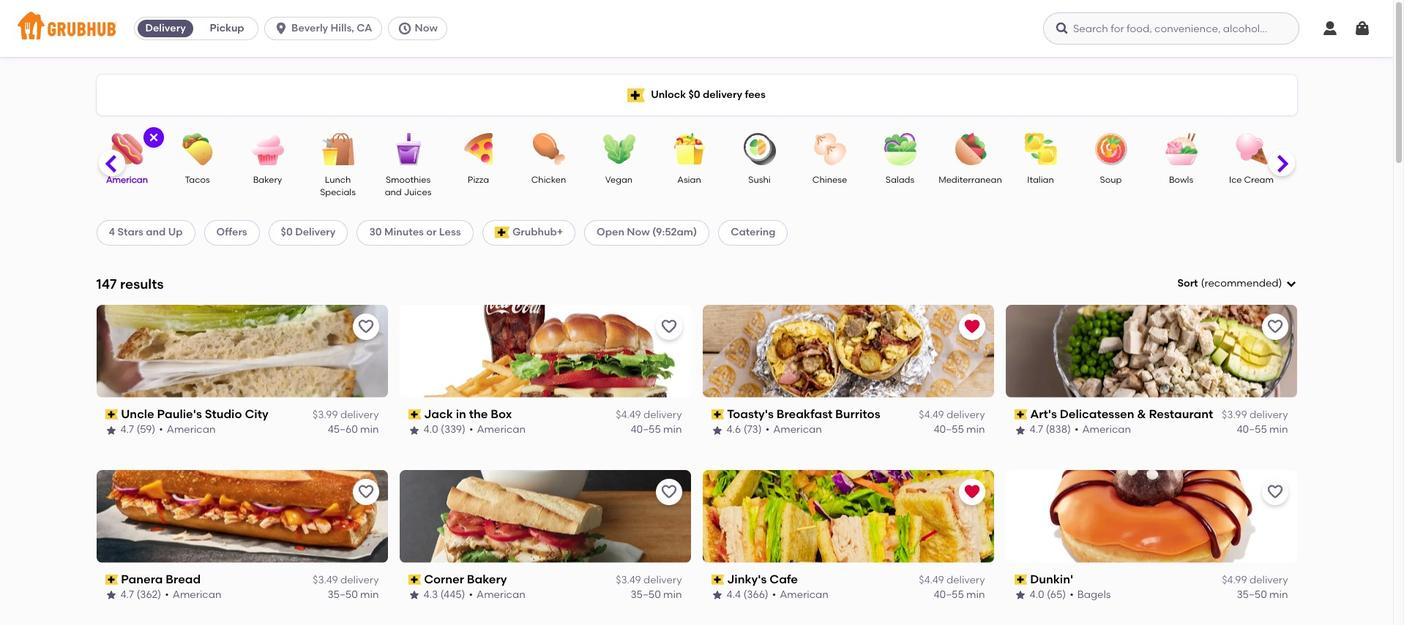Task type: locate. For each thing, give the bounding box(es) containing it.
0 horizontal spatial 35–50
[[328, 590, 358, 602]]

american down bread
[[173, 590, 221, 602]]

$4.49 delivery
[[616, 409, 682, 422], [919, 409, 985, 422], [919, 575, 985, 587]]

star icon image left 4.4
[[711, 590, 723, 602]]

0 vertical spatial svg image
[[397, 21, 412, 36]]

grubhub+
[[512, 226, 563, 239]]

delivery button
[[135, 17, 196, 40]]

jinky's
[[727, 573, 767, 587]]

save this restaurant button for art's delicatessen & restaurant
[[1262, 314, 1288, 340]]

svg image
[[397, 21, 412, 36], [148, 132, 159, 143], [1285, 278, 1297, 290]]

$3.99 right the restaurant
[[1222, 409, 1247, 422]]

(59)
[[136, 424, 155, 437]]

0 horizontal spatial 35–50 min
[[328, 590, 379, 602]]

in
[[456, 408, 466, 422]]

save this restaurant image for delicatessen
[[1266, 318, 1284, 336]]

star icon image left the 4.7 (362)
[[105, 590, 117, 602]]

$3.49
[[313, 575, 338, 587], [616, 575, 641, 587]]

less
[[439, 226, 461, 239]]

1 horizontal spatial delivery
[[295, 226, 336, 239]]

saved restaurant button for toasty's breakfast burritos
[[959, 314, 985, 340]]

1 horizontal spatial svg image
[[397, 21, 412, 36]]

star icon image left 4.3
[[408, 590, 420, 602]]

1 vertical spatial svg image
[[148, 132, 159, 143]]

bakery down bakery image
[[253, 175, 282, 185]]

panera bread logo image
[[96, 471, 388, 563]]

0 horizontal spatial grubhub plus flag logo image
[[495, 227, 509, 239]]

uncle paulie's studio city logo image
[[96, 305, 388, 398]]

1 horizontal spatial and
[[385, 188, 402, 198]]

1 vertical spatial $0
[[281, 226, 293, 239]]

tacos image
[[172, 133, 223, 165]]

45–60 min
[[328, 424, 379, 437]]

(838)
[[1046, 424, 1071, 437]]

american for uncle paulie's studio city
[[167, 424, 216, 437]]

40–55 for burritos
[[934, 424, 964, 437]]

delivery down specials
[[295, 226, 336, 239]]

• for breakfast
[[766, 424, 770, 437]]

save this restaurant button for corner bakery
[[656, 479, 682, 506]]

cream
[[1244, 175, 1274, 185]]

1 horizontal spatial $0
[[689, 88, 700, 101]]

4.0 left the (65)
[[1030, 590, 1044, 602]]

1 horizontal spatial 35–50 min
[[631, 590, 682, 602]]

art's delicatessen & restaurant
[[1030, 408, 1213, 422]]

4.7 for art's delicatessen & restaurant
[[1030, 424, 1043, 437]]

pickup
[[210, 22, 244, 34]]

box
[[491, 408, 512, 422]]

• down jack in the box
[[469, 424, 473, 437]]

0 vertical spatial saved restaurant image
[[963, 318, 981, 336]]

subscription pass image left uncle
[[105, 410, 118, 420]]

delivery for toasty's breakfast burritos
[[947, 409, 985, 422]]

delivery for panera bread
[[340, 575, 379, 587]]

uncle
[[121, 408, 154, 422]]

1 horizontal spatial $3.99
[[1222, 409, 1247, 422]]

1 horizontal spatial 35–50
[[631, 590, 661, 602]]

american down toasty's breakfast burritos at the right bottom of the page
[[773, 424, 822, 437]]

subscription pass image left dunkin'
[[1014, 575, 1027, 586]]

american down delicatessen
[[1082, 424, 1131, 437]]

american for art's delicatessen & restaurant
[[1082, 424, 1131, 437]]

recommended
[[1205, 277, 1279, 290]]

$0
[[689, 88, 700, 101], [281, 226, 293, 239]]

• american
[[159, 424, 216, 437], [469, 424, 526, 437], [766, 424, 822, 437], [1075, 424, 1131, 437], [165, 590, 221, 602], [469, 590, 525, 602], [772, 590, 829, 602]]

smoothies and juices image
[[383, 133, 434, 165]]

• right (59)
[[159, 424, 163, 437]]

chicken image
[[523, 133, 574, 165]]

(339)
[[441, 424, 466, 437]]

min
[[360, 424, 379, 437], [663, 424, 682, 437], [966, 424, 985, 437], [1270, 424, 1288, 437], [360, 590, 379, 602], [663, 590, 682, 602], [966, 590, 985, 602], [1270, 590, 1288, 602]]

breakfast
[[777, 408, 833, 422]]

none field containing sort
[[1178, 277, 1297, 292]]

salads image
[[875, 133, 926, 165]]

american down uncle paulie's studio city
[[167, 424, 216, 437]]

saved restaurant image
[[963, 318, 981, 336], [963, 484, 981, 501]]

now right open at the top left
[[627, 226, 650, 239]]

1 vertical spatial grubhub plus flag logo image
[[495, 227, 509, 239]]

delivery left pickup
[[145, 22, 186, 34]]

save this restaurant button
[[353, 314, 379, 340], [656, 314, 682, 340], [1262, 314, 1288, 340], [353, 479, 379, 506], [656, 479, 682, 506], [1262, 479, 1288, 506]]

bagels
[[1077, 590, 1111, 602]]

fees
[[745, 88, 766, 101]]

subscription pass image for jack
[[408, 410, 421, 420]]

3 35–50 from the left
[[1237, 590, 1267, 602]]

$3.99 up the 45–60
[[313, 409, 338, 422]]

minutes
[[384, 226, 424, 239]]

4.6
[[727, 424, 741, 437]]

jack in the box logo image
[[399, 305, 691, 398]]

star icon image left 4.0 (339)
[[408, 425, 420, 437]]

1 vertical spatial delivery
[[295, 226, 336, 239]]

save this restaurant image
[[660, 318, 678, 336]]

save this restaurant image
[[357, 318, 374, 336], [1266, 318, 1284, 336], [357, 484, 374, 501], [660, 484, 678, 501], [1266, 484, 1284, 501]]

american down box
[[477, 424, 526, 437]]

and
[[385, 188, 402, 198], [146, 226, 166, 239]]

soup image
[[1085, 133, 1137, 165]]

1 $3.99 delivery from the left
[[313, 409, 379, 422]]

• american down box
[[469, 424, 526, 437]]

american for panera bread
[[173, 590, 221, 602]]

panera bread
[[121, 573, 201, 587]]

None field
[[1178, 277, 1297, 292]]

2 horizontal spatial svg image
[[1285, 278, 1297, 290]]

147 results
[[96, 276, 164, 293]]

0 horizontal spatial $3.49 delivery
[[313, 575, 379, 587]]

• down panera bread in the left of the page
[[165, 590, 169, 602]]

2 vertical spatial svg image
[[1285, 278, 1297, 290]]

• for paulie's
[[159, 424, 163, 437]]

4.0 for jack in the box
[[424, 424, 438, 437]]

subscription pass image left toasty's
[[711, 410, 724, 420]]

american down cafe
[[780, 590, 829, 602]]

4.3
[[424, 590, 438, 602]]

(362)
[[136, 590, 161, 602]]

dunkin'
[[1030, 573, 1073, 587]]

unlock $0 delivery fees
[[651, 88, 766, 101]]

subscription pass image left 'panera'
[[105, 575, 118, 586]]

0 horizontal spatial $3.49
[[313, 575, 338, 587]]

(73)
[[744, 424, 762, 437]]

$4.49 for burritos
[[919, 409, 944, 422]]

0 vertical spatial and
[[385, 188, 402, 198]]

star icon image for jinky's
[[711, 590, 723, 602]]

american for jinky's cafe
[[780, 590, 829, 602]]

0 horizontal spatial delivery
[[145, 22, 186, 34]]

saved restaurant button
[[959, 314, 985, 340], [959, 479, 985, 506]]

asian image
[[664, 133, 715, 165]]

jinky's cafe
[[727, 573, 798, 587]]

• american down cafe
[[772, 590, 829, 602]]

1 vertical spatial and
[[146, 226, 166, 239]]

2 $3.49 from the left
[[616, 575, 641, 587]]

1 $3.49 delivery from the left
[[313, 575, 379, 587]]

jack
[[424, 408, 453, 422]]

star icon image for art's
[[1014, 425, 1026, 437]]

•
[[159, 424, 163, 437], [469, 424, 473, 437], [766, 424, 770, 437], [1075, 424, 1079, 437], [165, 590, 169, 602], [469, 590, 473, 602], [772, 590, 776, 602], [1070, 590, 1074, 602]]

0 horizontal spatial now
[[415, 22, 438, 34]]

grubhub plus flag logo image for grubhub+
[[495, 227, 509, 239]]

offers
[[216, 226, 247, 239]]

• down corner bakery
[[469, 590, 473, 602]]

star icon image left 4.7 (59)
[[105, 425, 117, 437]]

svg image left tacos image
[[148, 132, 159, 143]]

• right (73)
[[766, 424, 770, 437]]

1 35–50 min from the left
[[328, 590, 379, 602]]

1 vertical spatial now
[[627, 226, 650, 239]]

1 horizontal spatial bakery
[[467, 573, 507, 587]]

2 35–50 min from the left
[[631, 590, 682, 602]]

grubhub plus flag logo image left grubhub+
[[495, 227, 509, 239]]

1 horizontal spatial grubhub plus flag logo image
[[628, 88, 645, 102]]

specials
[[320, 188, 356, 198]]

save this restaurant button for uncle paulie's studio city
[[353, 314, 379, 340]]

0 vertical spatial bakery
[[253, 175, 282, 185]]

• american down uncle paulie's studio city
[[159, 424, 216, 437]]

delivery for dunkin'
[[1250, 575, 1288, 587]]

35–50
[[328, 590, 358, 602], [631, 590, 661, 602], [1237, 590, 1267, 602]]

$3.99 delivery for art's delicatessen & restaurant
[[1222, 409, 1288, 422]]

subscription pass image left 'corner'
[[408, 575, 421, 586]]

saved restaurant image for jinky's cafe
[[963, 484, 981, 501]]

star icon image left 4.6
[[711, 425, 723, 437]]

$4.49
[[616, 409, 641, 422], [919, 409, 944, 422], [919, 575, 944, 587]]

subscription pass image
[[105, 410, 118, 420], [1014, 410, 1027, 420], [105, 575, 118, 586], [408, 575, 421, 586]]

$0 right offers
[[281, 226, 293, 239]]

0 vertical spatial delivery
[[145, 22, 186, 34]]

1 $3.49 from the left
[[313, 575, 338, 587]]

delivery for jinky's cafe
[[947, 575, 985, 587]]

0 horizontal spatial $3.99
[[313, 409, 338, 422]]

city
[[245, 408, 268, 422]]

0 vertical spatial now
[[415, 22, 438, 34]]

and left up
[[146, 226, 166, 239]]

(65)
[[1047, 590, 1066, 602]]

$3.99 delivery for uncle paulie's studio city
[[313, 409, 379, 422]]

$3.49 for panera bread
[[313, 575, 338, 587]]

vegan
[[605, 175, 633, 185]]

uncle paulie's studio city
[[121, 408, 268, 422]]

subscription pass image for toasty's
[[711, 410, 724, 420]]

smoothies and juices
[[385, 175, 431, 198]]

• bagels
[[1070, 590, 1111, 602]]

bowls image
[[1156, 133, 1207, 165]]

subscription pass image left art's
[[1014, 410, 1027, 420]]

$3.49 for corner bakery
[[616, 575, 641, 587]]

4.0
[[424, 424, 438, 437], [1030, 590, 1044, 602]]

• for delicatessen
[[1075, 424, 1079, 437]]

1 35–50 from the left
[[328, 590, 358, 602]]

subscription pass image left jack
[[408, 410, 421, 420]]

american for jack in the box
[[477, 424, 526, 437]]

american image
[[101, 133, 153, 165]]

save this restaurant image for bakery
[[660, 484, 678, 501]]

art's
[[1030, 408, 1057, 422]]

0 horizontal spatial svg image
[[148, 132, 159, 143]]

• right the (65)
[[1070, 590, 1074, 602]]

1 vertical spatial saved restaurant image
[[963, 484, 981, 501]]

min for art's delicatessen & restaurant
[[1270, 424, 1288, 437]]

2 35–50 from the left
[[631, 590, 661, 602]]

35–50 for bread
[[328, 590, 358, 602]]

min for jinky's cafe
[[966, 590, 985, 602]]

corner bakery logo image
[[399, 471, 691, 563]]

• right (838)
[[1075, 424, 1079, 437]]

save this restaurant button for dunkin'
[[1262, 479, 1288, 506]]

1 horizontal spatial now
[[627, 226, 650, 239]]

1 horizontal spatial $3.49
[[616, 575, 641, 587]]

)
[[1279, 277, 1282, 290]]

1 $3.99 from the left
[[313, 409, 338, 422]]

$4.49 delivery for burritos
[[919, 409, 985, 422]]

• american for in
[[469, 424, 526, 437]]

2 horizontal spatial 35–50
[[1237, 590, 1267, 602]]

4.0 down jack
[[424, 424, 438, 437]]

• american down corner bakery
[[469, 590, 525, 602]]

save this restaurant button for jack in the box
[[656, 314, 682, 340]]

delivery for uncle paulie's studio city
[[340, 409, 379, 422]]

and down smoothies
[[385, 188, 402, 198]]

delivery for corner bakery
[[643, 575, 682, 587]]

• american for breakfast
[[766, 424, 822, 437]]

star icon image
[[105, 425, 117, 437], [408, 425, 420, 437], [711, 425, 723, 437], [1014, 425, 1026, 437], [105, 590, 117, 602], [408, 590, 420, 602], [711, 590, 723, 602], [1014, 590, 1026, 602]]

40–55 min for the
[[631, 424, 682, 437]]

corner
[[424, 573, 464, 587]]

35–50 min for bread
[[328, 590, 379, 602]]

4.7 down art's
[[1030, 424, 1043, 437]]

2 horizontal spatial 35–50 min
[[1237, 590, 1288, 602]]

star icon image left 4.7 (838)
[[1014, 425, 1026, 437]]

subscription pass image for uncle paulie's studio city
[[105, 410, 118, 420]]

$0 right unlock
[[689, 88, 700, 101]]

subscription pass image
[[408, 410, 421, 420], [711, 410, 724, 420], [711, 575, 724, 586], [1014, 575, 1027, 586]]

2 $3.99 delivery from the left
[[1222, 409, 1288, 422]]

mediterranean image
[[945, 133, 996, 165]]

1 horizontal spatial 4.0
[[1030, 590, 1044, 602]]

• for in
[[469, 424, 473, 437]]

grubhub plus flag logo image
[[628, 88, 645, 102], [495, 227, 509, 239]]

2 $3.99 from the left
[[1222, 409, 1247, 422]]

3 35–50 min from the left
[[1237, 590, 1288, 602]]

svg image right the ca
[[397, 21, 412, 36]]

min for jack in the box
[[663, 424, 682, 437]]

pizza image
[[453, 133, 504, 165]]

grubhub plus flag logo image left unlock
[[628, 88, 645, 102]]

30
[[369, 226, 382, 239]]

2 saved restaurant image from the top
[[963, 484, 981, 501]]

delivery inside "button"
[[145, 22, 186, 34]]

0 vertical spatial 4.0
[[424, 424, 438, 437]]

american down corner bakery
[[477, 590, 525, 602]]

1 vertical spatial saved restaurant button
[[959, 479, 985, 506]]

subscription pass image for panera bread
[[105, 575, 118, 586]]

chicken
[[531, 175, 566, 185]]

1 horizontal spatial $3.49 delivery
[[616, 575, 682, 587]]

save this restaurant image for paulie's
[[357, 318, 374, 336]]

sort ( recommended )
[[1178, 277, 1282, 290]]

40–55 min for burritos
[[934, 424, 985, 437]]

0 horizontal spatial 4.0
[[424, 424, 438, 437]]

svg image right )
[[1285, 278, 1297, 290]]

1 saved restaurant image from the top
[[963, 318, 981, 336]]

• american down bread
[[165, 590, 221, 602]]

4.7 down 'panera'
[[120, 590, 134, 602]]

american down american 'image'
[[106, 175, 148, 185]]

• american down toasty's breakfast burritos at the right bottom of the page
[[766, 424, 822, 437]]

toasty's breakfast burritos
[[727, 408, 880, 422]]

bakery right 'corner'
[[467, 573, 507, 587]]

0 vertical spatial saved restaurant button
[[959, 314, 985, 340]]

2 saved restaurant button from the top
[[959, 479, 985, 506]]

2 $3.49 delivery from the left
[[616, 575, 682, 587]]

1 saved restaurant button from the top
[[959, 314, 985, 340]]

• right (366)
[[772, 590, 776, 602]]

1 vertical spatial 4.0
[[1030, 590, 1044, 602]]

results
[[120, 276, 164, 293]]

0 horizontal spatial $3.99 delivery
[[313, 409, 379, 422]]

saved restaurant image for toasty's breakfast burritos
[[963, 318, 981, 336]]

1 horizontal spatial $3.99 delivery
[[1222, 409, 1288, 422]]

35–50 min
[[328, 590, 379, 602], [631, 590, 682, 602], [1237, 590, 1288, 602]]

4.4 (366)
[[727, 590, 769, 602]]

subscription pass image left jinky's
[[711, 575, 724, 586]]

$3.99 delivery
[[313, 409, 379, 422], [1222, 409, 1288, 422]]

svg image
[[1321, 20, 1339, 37], [1354, 20, 1371, 37], [274, 21, 289, 36], [1055, 21, 1070, 36]]

40–55 min
[[631, 424, 682, 437], [934, 424, 985, 437], [1237, 424, 1288, 437], [934, 590, 985, 602]]

• for bakery
[[469, 590, 473, 602]]

now right the ca
[[415, 22, 438, 34]]

art's delicatessen & restaurant logo image
[[1006, 305, 1297, 398]]

4.7 left (59)
[[120, 424, 134, 437]]

$3.99
[[313, 409, 338, 422], [1222, 409, 1247, 422]]

0 vertical spatial grubhub plus flag logo image
[[628, 88, 645, 102]]

• american down delicatessen
[[1075, 424, 1131, 437]]



Task type: vqa. For each thing, say whether or not it's contained in the screenshot.


Task type: describe. For each thing, give the bounding box(es) containing it.
star icon image for toasty's
[[711, 425, 723, 437]]

panera
[[121, 573, 163, 587]]

40–55 for the
[[631, 424, 661, 437]]

(366)
[[743, 590, 769, 602]]

4.0 (339)
[[424, 424, 466, 437]]

bakery image
[[242, 133, 293, 165]]

chinese
[[813, 175, 847, 185]]

unlock
[[651, 88, 686, 101]]

save this restaurant image for bread
[[357, 484, 374, 501]]

svg image inside now button
[[397, 21, 412, 36]]

4 stars and up
[[109, 226, 183, 239]]

cafe
[[770, 573, 798, 587]]

(445)
[[440, 590, 465, 602]]

4.0 (65)
[[1030, 590, 1066, 602]]

$4.49 delivery for the
[[616, 409, 682, 422]]

lunch
[[325, 175, 351, 185]]

jack in the box
[[424, 408, 512, 422]]

salads
[[886, 175, 915, 185]]

4.4
[[727, 590, 741, 602]]

4
[[109, 226, 115, 239]]

hills,
[[331, 22, 354, 34]]

• american for cafe
[[772, 590, 829, 602]]

juices
[[404, 188, 431, 198]]

4.7 (838)
[[1030, 424, 1071, 437]]

star icon image for corner
[[408, 590, 420, 602]]

italian
[[1027, 175, 1054, 185]]

ice cream image
[[1226, 133, 1277, 165]]

mediterranean
[[939, 175, 1002, 185]]

(
[[1201, 277, 1205, 290]]

star icon image left 4.0 (65)
[[1014, 590, 1026, 602]]

bread
[[166, 573, 201, 587]]

4.3 (445)
[[424, 590, 465, 602]]

• american for bread
[[165, 590, 221, 602]]

toasty's
[[727, 408, 774, 422]]

35–50 min for bakery
[[631, 590, 682, 602]]

subscription pass image for jinky's
[[711, 575, 724, 586]]

min for corner bakery
[[663, 590, 682, 602]]

30 minutes or less
[[369, 226, 461, 239]]

min for dunkin'
[[1270, 590, 1288, 602]]

45–60
[[328, 424, 358, 437]]

subscription pass image for art's delicatessen & restaurant
[[1014, 410, 1027, 420]]

up
[[168, 226, 183, 239]]

1 vertical spatial bakery
[[467, 573, 507, 587]]

$3.99 for uncle paulie's studio city
[[313, 409, 338, 422]]

smoothies
[[386, 175, 431, 185]]

delivery for jack in the box
[[644, 409, 682, 422]]

$3.49 delivery for panera bread
[[313, 575, 379, 587]]

paulie's
[[157, 408, 202, 422]]

4.7 for panera bread
[[120, 590, 134, 602]]

147
[[96, 276, 117, 293]]

american for corner bakery
[[477, 590, 525, 602]]

star icon image for uncle
[[105, 425, 117, 437]]

lunch specials image
[[312, 133, 363, 165]]

or
[[426, 226, 437, 239]]

0 vertical spatial $0
[[689, 88, 700, 101]]

main navigation navigation
[[0, 0, 1393, 57]]

• for cafe
[[772, 590, 776, 602]]

open now (9:52am)
[[597, 226, 697, 239]]

asian
[[677, 175, 701, 185]]

• american for bakery
[[469, 590, 525, 602]]

italian image
[[1015, 133, 1066, 165]]

$4.99 delivery
[[1222, 575, 1288, 587]]

open
[[597, 226, 624, 239]]

sort
[[1178, 277, 1198, 290]]

star icon image for jack
[[408, 425, 420, 437]]

beverly hills, ca button
[[264, 17, 388, 40]]

40–55 for &
[[1237, 424, 1267, 437]]

$3.99 for art's delicatessen & restaurant
[[1222, 409, 1247, 422]]

min for toasty's breakfast burritos
[[966, 424, 985, 437]]

subscription pass image for corner bakery
[[408, 575, 421, 586]]

the
[[469, 408, 488, 422]]

save this restaurant button for panera bread
[[353, 479, 379, 506]]

now button
[[388, 17, 453, 40]]

$0 delivery
[[281, 226, 336, 239]]

now inside button
[[415, 22, 438, 34]]

jinky's cafe logo image
[[702, 471, 994, 563]]

4.7 for uncle paulie's studio city
[[120, 424, 134, 437]]

• american for delicatessen
[[1075, 424, 1131, 437]]

• american for paulie's
[[159, 424, 216, 437]]

$3.49 delivery for corner bakery
[[616, 575, 682, 587]]

4.0 for dunkin'
[[1030, 590, 1044, 602]]

ca
[[357, 22, 372, 34]]

$4.49 for the
[[616, 409, 641, 422]]

beverly hills, ca
[[291, 22, 372, 34]]

$4.99
[[1222, 575, 1247, 587]]

studio
[[205, 408, 242, 422]]

chinese image
[[804, 133, 855, 165]]

Search for food, convenience, alcohol... search field
[[1043, 12, 1300, 45]]

4.6 (73)
[[727, 424, 762, 437]]

grubhub plus flag logo image for unlock $0 delivery fees
[[628, 88, 645, 102]]

min for uncle paulie's studio city
[[360, 424, 379, 437]]

delivery for art's delicatessen & restaurant
[[1250, 409, 1288, 422]]

vegan image
[[593, 133, 645, 165]]

(9:52am)
[[652, 226, 697, 239]]

tacos
[[185, 175, 210, 185]]

40–55 min for &
[[1237, 424, 1288, 437]]

beverly
[[291, 22, 328, 34]]

burritos
[[835, 408, 880, 422]]

sushi image
[[734, 133, 785, 165]]

star icon image for panera
[[105, 590, 117, 602]]

american for toasty's breakfast burritos
[[773, 424, 822, 437]]

toasty's breakfast burritos logo image
[[702, 305, 994, 398]]

lunch specials
[[320, 175, 356, 198]]

0 horizontal spatial bakery
[[253, 175, 282, 185]]

ice
[[1229, 175, 1242, 185]]

dunkin' logo image
[[1006, 471, 1297, 563]]

and inside the "smoothies and juices"
[[385, 188, 402, 198]]

&
[[1137, 408, 1146, 422]]

delicatessen
[[1060, 408, 1134, 422]]

4.7 (59)
[[120, 424, 155, 437]]

0 horizontal spatial and
[[146, 226, 166, 239]]

• for bread
[[165, 590, 169, 602]]

0 horizontal spatial $0
[[281, 226, 293, 239]]

pizza
[[468, 175, 489, 185]]

soup
[[1100, 175, 1122, 185]]

min for panera bread
[[360, 590, 379, 602]]

stars
[[118, 226, 143, 239]]

bowls
[[1169, 175, 1193, 185]]

svg image inside beverly hills, ca "button"
[[274, 21, 289, 36]]

restaurant
[[1149, 408, 1213, 422]]

catering
[[731, 226, 776, 239]]

corner bakery
[[424, 573, 507, 587]]

saved restaurant button for jinky's cafe
[[959, 479, 985, 506]]

sushi
[[748, 175, 771, 185]]

ice cream
[[1229, 175, 1274, 185]]

35–50 for bakery
[[631, 590, 661, 602]]



